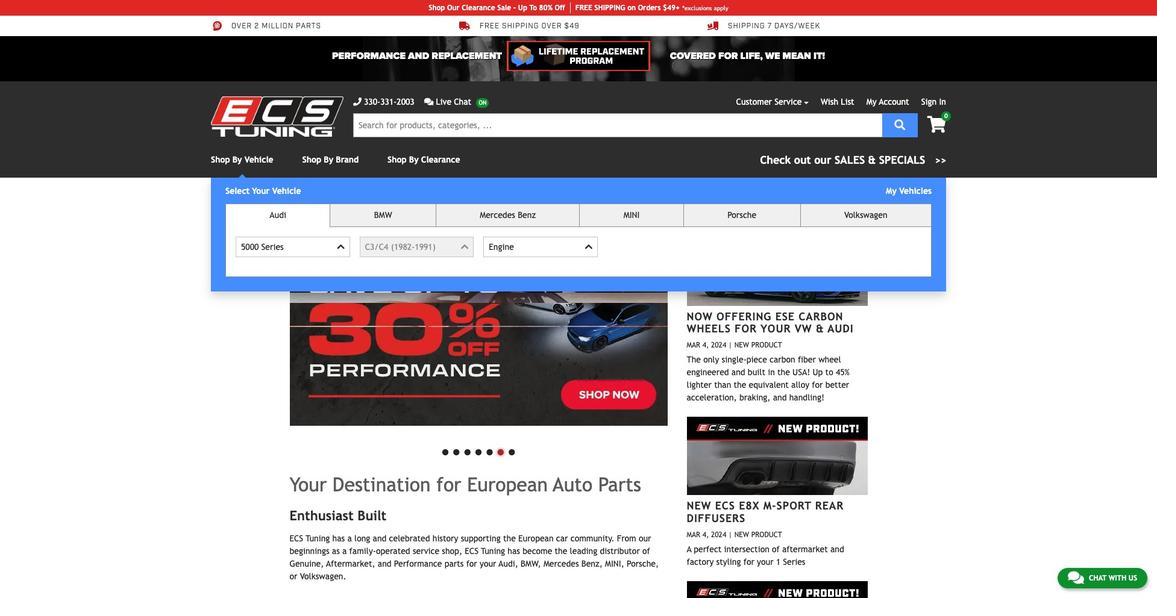 Task type: locate. For each thing, give the bounding box(es) containing it.
your up enthusiast
[[290, 474, 327, 496]]

e8x
[[739, 500, 760, 513]]

tuning up beginnings in the bottom left of the page
[[306, 534, 330, 544]]

for down supporting
[[466, 560, 477, 569]]

7
[[768, 22, 772, 31]]

benz
[[518, 210, 536, 220]]

shop left our
[[429, 4, 445, 12]]

1 vertical spatial clearance
[[421, 155, 460, 165]]

shop
[[429, 4, 445, 12], [211, 155, 230, 165], [302, 155, 321, 165], [388, 155, 407, 165]]

& inside now offering ese carbon wheels for your vw & audi
[[816, 323, 824, 335]]

ecs down supporting
[[465, 547, 479, 557]]

and down equivalent
[[773, 393, 787, 403]]

3 by from the left
[[409, 155, 419, 165]]

0 horizontal spatial &
[[816, 323, 824, 335]]

my vehicles
[[886, 186, 932, 196]]

1 horizontal spatial of
[[772, 545, 780, 554]]

1 horizontal spatial my
[[886, 186, 897, 196]]

$49
[[565, 22, 580, 31]]

0 horizontal spatial my
[[867, 97, 877, 107]]

Search text field
[[353, 113, 883, 137]]

new inside 'new ecs e8x m-sport rear diffusers'
[[687, 500, 712, 513]]

comments image left chat with us
[[1068, 571, 1084, 585]]

| up intersection
[[729, 531, 733, 539]]

comments image left live
[[424, 98, 434, 106]]

0 vertical spatial a
[[348, 534, 352, 544]]

shop right brand on the top left
[[388, 155, 407, 165]]

new up perfect
[[687, 500, 712, 513]]

2
[[254, 22, 259, 31]]

parts inside over 2 million parts link
[[296, 22, 321, 31]]

in
[[768, 368, 775, 378]]

ship
[[595, 4, 610, 12]]

a
[[687, 545, 692, 554]]

mercedes down car
[[544, 560, 579, 569]]

a left long
[[348, 534, 352, 544]]

1 product from the top
[[752, 341, 782, 350]]

up right -
[[518, 4, 527, 12]]

1 vertical spatial series
[[783, 557, 806, 567]]

330-
[[364, 97, 380, 107]]

specials
[[879, 154, 926, 166]]

orders
[[638, 4, 661, 12]]

vehicle right select
[[272, 186, 301, 196]]

0 vertical spatial chat
[[454, 97, 472, 107]]

2024 inside mar 4, 2024 | new product a perfect intersection of aftermarket and factory styling for your 1 series
[[711, 531, 727, 539]]

sale
[[497, 4, 511, 12]]

4 • from the left
[[473, 439, 484, 464]]

ecs inside 'new ecs e8x m-sport rear diffusers'
[[715, 500, 735, 513]]

0 vertical spatial new
[[735, 341, 749, 350]]

mercedes benz
[[480, 210, 536, 220]]

*exclusions
[[682, 5, 712, 11]]

1 vertical spatial |
[[729, 531, 733, 539]]

parts right million at the top
[[296, 22, 321, 31]]

2 2024 from the top
[[711, 531, 727, 539]]

0 horizontal spatial has
[[333, 534, 345, 544]]

(1982-
[[391, 242, 415, 252]]

80%
[[539, 4, 553, 12]]

a right as
[[342, 547, 347, 557]]

become
[[523, 547, 552, 557]]

tuning
[[306, 534, 330, 544], [481, 547, 505, 557]]

1 horizontal spatial mercedes
[[544, 560, 579, 569]]

| inside mar 4, 2024 | new product a perfect intersection of aftermarket and factory styling for your 1 series
[[729, 531, 733, 539]]

new ecs vw cc 2.0t catback exhaust system image
[[687, 582, 868, 599]]

covered
[[670, 50, 716, 62]]

now
[[687, 310, 713, 323]]

1 horizontal spatial parts
[[445, 560, 464, 569]]

of down our at the bottom right of the page
[[643, 547, 650, 557]]

0 horizontal spatial mercedes
[[480, 210, 515, 220]]

shop our clearance sale - up to 80% off
[[429, 4, 565, 12]]

mar inside mar 4, 2024 | new product the only single-piece carbon fiber wheel engineered and built in the usa! up to 45% lighter than the equivalent alloy for better acceleration, braking, and handling!
[[687, 341, 701, 350]]

2 mar from the top
[[687, 531, 701, 539]]

| for offering
[[729, 341, 733, 350]]

piece
[[747, 355, 767, 365]]

braking,
[[740, 393, 771, 403]]

1 vertical spatial tuning
[[481, 547, 505, 557]]

for up handling!
[[812, 381, 823, 390]]

&
[[868, 154, 876, 166], [816, 323, 824, 335]]

handling!
[[790, 393, 825, 403]]

1 by from the left
[[233, 155, 242, 165]]

for inside 'ecs tuning has a long and celebrated history supporting the european car community. from our beginnings as a family-operated service shop, ecs tuning has become the leading distributor of genuine, aftermarket, and performance parts for your audi, bmw, mercedes benz, mini, porsche, or volkswagen.'
[[466, 560, 477, 569]]

of up '1'
[[772, 545, 780, 554]]

0 vertical spatial product
[[752, 341, 782, 350]]

0 horizontal spatial comments image
[[424, 98, 434, 106]]

1 vertical spatial comments image
[[1068, 571, 1084, 585]]

series right '1'
[[783, 557, 806, 567]]

1 vertical spatial chat
[[1089, 575, 1107, 583]]

0 horizontal spatial audi
[[270, 210, 286, 220]]

shop by clearance
[[388, 155, 460, 165]]

0 vertical spatial comments image
[[424, 98, 434, 106]]

european down '• • • • • • •'
[[467, 474, 548, 496]]

0 vertical spatial your
[[252, 186, 270, 196]]

comments image
[[424, 98, 434, 106], [1068, 571, 1084, 585]]

mini
[[624, 210, 640, 220]]

clearance
[[462, 4, 495, 12], [421, 155, 460, 165]]

your right select
[[252, 186, 270, 196]]

0 horizontal spatial a
[[342, 547, 347, 557]]

2 4, from the top
[[703, 531, 709, 539]]

for
[[812, 381, 823, 390], [436, 474, 461, 496], [744, 557, 755, 567], [466, 560, 477, 569]]

now offering ese carbon wheels for your vw & audi image
[[687, 228, 868, 306]]

my
[[867, 97, 877, 107], [886, 186, 897, 196]]

by for brand
[[324, 155, 333, 165]]

european inside 'ecs tuning has a long and celebrated history supporting the european car community. from our beginnings as a family-operated service shop, ecs tuning has become the leading distributor of genuine, aftermarket, and performance parts for your audi, bmw, mercedes benz, mini, porsche, or volkswagen.'
[[518, 534, 554, 544]]

comments image for live
[[424, 98, 434, 106]]

-
[[514, 4, 516, 12]]

shop up select
[[211, 155, 230, 165]]

4, up perfect
[[703, 531, 709, 539]]

1 horizontal spatial chat
[[1089, 575, 1107, 583]]

45%
[[836, 368, 850, 378]]

audi,
[[499, 560, 518, 569]]

0 horizontal spatial parts
[[296, 22, 321, 31]]

all
[[853, 212, 862, 219]]

1 vertical spatial 2024
[[711, 531, 727, 539]]

1 vertical spatial audi
[[828, 323, 854, 335]]

4, inside mar 4, 2024 | new product the only single-piece carbon fiber wheel engineered and built in the usa! up to 45% lighter than the equivalent alloy for better acceleration, braking, and handling!
[[703, 341, 709, 350]]

2 by from the left
[[324, 155, 333, 165]]

carbon
[[799, 310, 844, 323]]

new inside mar 4, 2024 | new product the only single-piece carbon fiber wheel engineered and built in the usa! up to 45% lighter than the equivalent alloy for better acceleration, braking, and handling!
[[735, 341, 749, 350]]

your left '1'
[[757, 557, 774, 567]]

0 horizontal spatial clearance
[[421, 155, 460, 165]]

series inside mar 4, 2024 | new product a perfect intersection of aftermarket and factory styling for your 1 series
[[783, 557, 806, 567]]

0 vertical spatial |
[[729, 341, 733, 350]]

|
[[729, 341, 733, 350], [729, 531, 733, 539]]

has up 'audi,'
[[508, 547, 520, 557]]

| up the single-
[[729, 341, 733, 350]]

0 horizontal spatial of
[[643, 547, 650, 557]]

vehicle up select your vehicle
[[245, 155, 273, 165]]

3 • from the left
[[462, 439, 473, 464]]

1 horizontal spatial audi
[[828, 323, 854, 335]]

by for clearance
[[409, 155, 419, 165]]

0 horizontal spatial by
[[233, 155, 242, 165]]

new up the single-
[[735, 341, 749, 350]]

by up select
[[233, 155, 242, 165]]

clearance down live
[[421, 155, 460, 165]]

1 horizontal spatial up
[[813, 368, 823, 378]]

0 vertical spatial &
[[868, 154, 876, 166]]

clearance up free
[[462, 4, 495, 12]]

1 2024 from the top
[[711, 341, 727, 350]]

wheels
[[687, 323, 731, 335]]

1 horizontal spatial your
[[290, 474, 327, 496]]

new up intersection
[[735, 531, 749, 539]]

1 horizontal spatial clearance
[[462, 4, 495, 12]]

our
[[639, 534, 651, 544]]

1 horizontal spatial series
[[783, 557, 806, 567]]

4, inside mar 4, 2024 | new product a perfect intersection of aftermarket and factory styling for your 1 series
[[703, 531, 709, 539]]

for down intersection
[[744, 557, 755, 567]]

chat with us link
[[1058, 568, 1148, 589]]

shop left brand on the top left
[[302, 155, 321, 165]]

0 vertical spatial clearance
[[462, 4, 495, 12]]

mar up the a
[[687, 531, 701, 539]]

it!
[[814, 50, 825, 62]]

your left 'audi,'
[[480, 560, 496, 569]]

1 vertical spatial new
[[687, 500, 712, 513]]

1 vertical spatial parts
[[445, 560, 464, 569]]

1 horizontal spatial a
[[348, 534, 352, 544]]

1 horizontal spatial by
[[324, 155, 333, 165]]

audi down select your vehicle
[[270, 210, 286, 220]]

generic - clearance image
[[290, 207, 668, 426]]

chat with us
[[1089, 575, 1138, 583]]

0 vertical spatial european
[[467, 474, 548, 496]]

by left brand on the top left
[[324, 155, 333, 165]]

| for ecs
[[729, 531, 733, 539]]

1 | from the top
[[729, 341, 733, 350]]

sign in link
[[922, 97, 946, 107]]

1 vertical spatial up
[[813, 368, 823, 378]]

5000 series
[[241, 242, 284, 252]]

2024 down diffusers
[[711, 531, 727, 539]]

mercedes left benz
[[480, 210, 515, 220]]

wish
[[821, 97, 839, 107]]

product inside mar 4, 2024 | new product a perfect intersection of aftermarket and factory styling for your 1 series
[[752, 531, 782, 539]]

your left vw
[[761, 323, 791, 335]]

0 vertical spatial 4,
[[703, 341, 709, 350]]

and right the aftermarket
[[831, 545, 844, 554]]

ecs
[[745, 207, 770, 222], [715, 500, 735, 513], [290, 534, 303, 544], [465, 547, 479, 557]]

1 horizontal spatial your
[[757, 557, 774, 567]]

comments image for chat
[[1068, 571, 1084, 585]]

parts
[[598, 474, 641, 496]]

up left the to
[[813, 368, 823, 378]]

replacement
[[432, 50, 502, 62]]

7 • from the left
[[506, 439, 517, 464]]

0 vertical spatial vehicle
[[245, 155, 273, 165]]

0
[[945, 113, 948, 119]]

2024 up only
[[711, 341, 727, 350]]

audi up wheel
[[828, 323, 854, 335]]

ecs left e8x
[[715, 500, 735, 513]]

5 • from the left
[[484, 439, 495, 464]]

1 vertical spatial your
[[761, 323, 791, 335]]

by down 2003 at top left
[[409, 155, 419, 165]]

shipping 7 days/week link
[[708, 20, 821, 31]]

product for your
[[752, 341, 782, 350]]

series right 5000
[[261, 242, 284, 252]]

comments image inside live chat link
[[424, 98, 434, 106]]

generic - ecs up to 30% off image
[[290, 207, 668, 426], [290, 207, 668, 426]]

mar inside mar 4, 2024 | new product a perfect intersection of aftermarket and factory styling for your 1 series
[[687, 531, 701, 539]]

styling
[[717, 557, 741, 567]]

customer service button
[[736, 96, 809, 109]]

1 horizontal spatial comments image
[[1068, 571, 1084, 585]]

volkswagen.
[[300, 572, 346, 582]]

0 horizontal spatial your
[[480, 560, 496, 569]]

the right in
[[778, 368, 790, 378]]

•
[[440, 439, 451, 464], [451, 439, 462, 464], [462, 439, 473, 464], [473, 439, 484, 464], [484, 439, 495, 464], [495, 439, 506, 464], [506, 439, 517, 464]]

better
[[826, 381, 850, 390]]

0 horizontal spatial up
[[518, 4, 527, 12]]

chat left with
[[1089, 575, 1107, 583]]

your
[[252, 186, 270, 196], [761, 323, 791, 335], [290, 474, 327, 496]]

sign
[[922, 97, 937, 107]]

ecs tuning image
[[211, 96, 344, 137]]

2 vertical spatial new
[[735, 531, 749, 539]]

customer service
[[736, 97, 802, 107]]

1 vertical spatial mar
[[687, 531, 701, 539]]

0 vertical spatial mar
[[687, 341, 701, 350]]

for
[[719, 50, 738, 62]]

1 vertical spatial 4,
[[703, 531, 709, 539]]

shop for shop by clearance
[[388, 155, 407, 165]]

by for vehicle
[[233, 155, 242, 165]]

car
[[556, 534, 568, 544]]

2 horizontal spatial by
[[409, 155, 419, 165]]

product down 'new ecs e8x m-sport rear diffusers'
[[752, 531, 782, 539]]

4, up only
[[703, 341, 709, 350]]

comments image inside the 'chat with us' link
[[1068, 571, 1084, 585]]

the
[[687, 355, 701, 365]]

0 vertical spatial parts
[[296, 22, 321, 31]]

1 vertical spatial &
[[816, 323, 824, 335]]

wheel
[[819, 355, 841, 365]]

my left 'vehicles'
[[886, 186, 897, 196]]

as
[[332, 547, 340, 557]]

my left account
[[867, 97, 877, 107]]

0 vertical spatial up
[[518, 4, 527, 12]]

clearance for by
[[421, 155, 460, 165]]

& right sales
[[868, 154, 876, 166]]

c3/c4
[[365, 242, 388, 252]]

parts down shop,
[[445, 560, 464, 569]]

& right vw
[[816, 323, 824, 335]]

for
[[735, 323, 757, 335]]

chat right live
[[454, 97, 472, 107]]

0 horizontal spatial chat
[[454, 97, 472, 107]]

live
[[436, 97, 452, 107]]

shop for shop by brand
[[302, 155, 321, 165]]

1 horizontal spatial has
[[508, 547, 520, 557]]

tab list
[[225, 204, 932, 278]]

my account
[[867, 97, 909, 107]]

shop by brand link
[[302, 155, 359, 165]]

2 horizontal spatial your
[[761, 323, 791, 335]]

community.
[[571, 534, 615, 544]]

2 product from the top
[[752, 531, 782, 539]]

built
[[748, 368, 766, 378]]

1 vertical spatial mercedes
[[544, 560, 579, 569]]

mar up the
[[687, 341, 701, 350]]

mar for now offering ese carbon wheels for your vw & audi
[[687, 341, 701, 350]]

2 | from the top
[[729, 531, 733, 539]]

1 vertical spatial has
[[508, 547, 520, 557]]

new inside mar 4, 2024 | new product a perfect intersection of aftermarket and factory styling for your 1 series
[[735, 531, 749, 539]]

european up become
[[518, 534, 554, 544]]

enthusiast built
[[290, 508, 387, 524]]

2024 inside mar 4, 2024 | new product the only single-piece carbon fiber wheel engineered and built in the usa! up to 45% lighter than the equivalent alloy for better acceleration, braking, and handling!
[[711, 341, 727, 350]]

tuning down supporting
[[481, 547, 505, 557]]

| inside mar 4, 2024 | new product the only single-piece carbon fiber wheel engineered and built in the usa! up to 45% lighter than the equivalent alloy for better acceleration, braking, and handling!
[[729, 341, 733, 350]]

1 vertical spatial my
[[886, 186, 897, 196]]

0 vertical spatial series
[[261, 242, 284, 252]]

the down car
[[555, 547, 568, 557]]

covered for life, we mean it!
[[670, 50, 825, 62]]

your inside mar 4, 2024 | new product a perfect intersection of aftermarket and factory styling for your 1 series
[[757, 557, 774, 567]]

vehicles
[[900, 186, 932, 196]]

european
[[467, 474, 548, 496], [518, 534, 554, 544]]

0 horizontal spatial tuning
[[306, 534, 330, 544]]

1 4, from the top
[[703, 341, 709, 350]]

0 vertical spatial mercedes
[[480, 210, 515, 220]]

product inside mar 4, 2024 | new product the only single-piece carbon fiber wheel engineered and built in the usa! up to 45% lighter than the equivalent alloy for better acceleration, braking, and handling!
[[752, 341, 782, 350]]

0 vertical spatial my
[[867, 97, 877, 107]]

1 vertical spatial a
[[342, 547, 347, 557]]

1 mar from the top
[[687, 341, 701, 350]]

mini,
[[605, 560, 624, 569]]

1 vertical spatial vehicle
[[272, 186, 301, 196]]

has up as
[[333, 534, 345, 544]]

your inside now offering ese carbon wheels for your vw & audi
[[761, 323, 791, 335]]

mercedes inside 'ecs tuning has a long and celebrated history supporting the european car community. from our beginnings as a family-operated service shop, ecs tuning has become the leading distributor of genuine, aftermarket, and performance parts for your audi, bmw, mercedes benz, mini, porsche, or volkswagen.'
[[544, 560, 579, 569]]

acceleration,
[[687, 393, 737, 403]]

1 vertical spatial product
[[752, 531, 782, 539]]

0 vertical spatial audi
[[270, 210, 286, 220]]

product up the piece
[[752, 341, 782, 350]]

1 vertical spatial european
[[518, 534, 554, 544]]

1 horizontal spatial &
[[868, 154, 876, 166]]

0 horizontal spatial series
[[261, 242, 284, 252]]

your
[[757, 557, 774, 567], [480, 560, 496, 569]]

0 vertical spatial 2024
[[711, 341, 727, 350]]

sales
[[835, 154, 865, 166]]

only
[[704, 355, 719, 365]]

brand
[[336, 155, 359, 165]]

aftermarket,
[[326, 560, 375, 569]]

apply
[[714, 5, 729, 11]]



Task type: describe. For each thing, give the bounding box(es) containing it.
carbon
[[770, 355, 796, 365]]

mean
[[783, 50, 811, 62]]

product for diffusers
[[752, 531, 782, 539]]

clearance for our
[[462, 4, 495, 12]]

the right the than
[[734, 381, 747, 390]]

usa!
[[793, 368, 810, 378]]

audi inside now offering ese carbon wheels for your vw & audi
[[828, 323, 854, 335]]

and
[[408, 50, 429, 62]]

parts inside 'ecs tuning has a long and celebrated history supporting the european car community. from our beginnings as a family-operated service shop, ecs tuning has become the leading distributor of genuine, aftermarket, and performance parts for your audi, bmw, mercedes benz, mini, porsche, or volkswagen.'
[[445, 560, 464, 569]]

phone image
[[353, 98, 362, 106]]

2 vertical spatial your
[[290, 474, 327, 496]]

shop,
[[442, 547, 462, 557]]

sport
[[777, 500, 812, 513]]

m-
[[764, 500, 777, 513]]

bmw
[[374, 210, 392, 220]]

sales & specials link
[[760, 152, 946, 168]]

1 • from the left
[[440, 439, 451, 464]]

beginnings
[[290, 547, 330, 557]]

for down '• • • • • • •'
[[436, 474, 461, 496]]

ecs left the news on the right top
[[745, 207, 770, 222]]

our
[[447, 4, 460, 12]]

vehicle for shop by vehicle
[[245, 155, 273, 165]]

destination
[[333, 474, 431, 496]]

on
[[628, 4, 636, 12]]

& inside "link"
[[868, 154, 876, 166]]

over
[[542, 22, 562, 31]]

now offering ese carbon wheels for your vw & audi link
[[687, 310, 854, 335]]

audi inside "tab list"
[[270, 210, 286, 220]]

perfect
[[694, 545, 722, 554]]

2003
[[397, 97, 415, 107]]

0 vertical spatial tuning
[[306, 534, 330, 544]]

1991)
[[415, 242, 436, 252]]

select your vehicle
[[225, 186, 301, 196]]

account
[[879, 97, 909, 107]]

mar for new ecs e8x m-sport rear diffusers
[[687, 531, 701, 539]]

wish list link
[[821, 97, 855, 107]]

shipping
[[502, 22, 539, 31]]

long
[[354, 534, 370, 544]]

new for your
[[735, 341, 749, 350]]

and down the single-
[[732, 368, 745, 378]]

history
[[433, 534, 458, 544]]

and inside mar 4, 2024 | new product a perfect intersection of aftermarket and factory styling for your 1 series
[[831, 545, 844, 554]]

c3/c4 (1982-1991)
[[365, 242, 436, 252]]

to
[[826, 368, 834, 378]]

4, for now offering ese carbon wheels for your vw & audi
[[703, 341, 709, 350]]

engineered
[[687, 368, 729, 378]]

up inside mar 4, 2024 | new product the only single-piece carbon fiber wheel engineered and built in the usa! up to 45% lighter than the equivalent alloy for better acceleration, braking, and handling!
[[813, 368, 823, 378]]

ecs tuning has a long and celebrated history supporting the european car community. from our beginnings as a family-operated service shop, ecs tuning has become the leading distributor of genuine, aftermarket, and performance parts for your audi, bmw, mercedes benz, mini, porsche, or volkswagen.
[[290, 534, 659, 582]]

fiber
[[798, 355, 816, 365]]

for inside mar 4, 2024 | new product a perfect intersection of aftermarket and factory styling for your 1 series
[[744, 557, 755, 567]]

live chat link
[[424, 96, 489, 109]]

shopping cart image
[[927, 116, 946, 133]]

vehicle for select your vehicle
[[272, 186, 301, 196]]

performance
[[332, 50, 406, 62]]

0 link
[[918, 112, 951, 134]]

my for my vehicles
[[886, 186, 897, 196]]

shipping
[[728, 22, 765, 31]]

shop by vehicle link
[[211, 155, 273, 165]]

and right long
[[373, 534, 387, 544]]

shop for shop our clearance sale - up to 80% off
[[429, 4, 445, 12]]

new ecs e8x m-sport rear diffusers link
[[687, 500, 844, 525]]

your inside 'ecs tuning has a long and celebrated history supporting the european car community. from our beginnings as a family-operated service shop, ecs tuning has become the leading distributor of genuine, aftermarket, and performance parts for your audi, bmw, mercedes benz, mini, porsche, or volkswagen.'
[[480, 560, 496, 569]]

engine
[[489, 242, 514, 252]]

search image
[[895, 119, 906, 130]]

and down operated at the bottom of page
[[378, 560, 392, 569]]

with
[[1109, 575, 1127, 583]]

shop for shop by vehicle
[[211, 155, 230, 165]]

over
[[231, 22, 252, 31]]

new ecs e8x m-sport rear diffusers image
[[687, 417, 868, 496]]

shop by brand
[[302, 155, 359, 165]]

to
[[530, 4, 537, 12]]

new for diffusers
[[735, 531, 749, 539]]

my vehicles link
[[886, 186, 932, 196]]

1 horizontal spatial tuning
[[481, 547, 505, 557]]

shipping 7 days/week
[[728, 22, 821, 31]]

free
[[576, 4, 592, 12]]

built
[[358, 508, 387, 524]]

family-
[[349, 547, 376, 557]]

1
[[776, 557, 781, 567]]

benz,
[[582, 560, 603, 569]]

sales & specials
[[835, 154, 926, 166]]

2 • from the left
[[451, 439, 462, 464]]

shop our clearance sale - up to 80% off link
[[429, 2, 571, 13]]

of inside mar 4, 2024 | new product a perfect intersection of aftermarket and factory styling for your 1 series
[[772, 545, 780, 554]]

now offering ese carbon wheels for your vw & audi
[[687, 310, 854, 335]]

0 vertical spatial has
[[333, 534, 345, 544]]

lifetime replacement program banner image
[[507, 41, 651, 71]]

6 • from the left
[[495, 439, 506, 464]]

the up 'audi,'
[[503, 534, 516, 544]]

genuine,
[[290, 560, 324, 569]]

4, for new ecs e8x m-sport rear diffusers
[[703, 531, 709, 539]]

0 horizontal spatial your
[[252, 186, 270, 196]]

tab list containing audi
[[225, 204, 932, 278]]

celebrated
[[389, 534, 430, 544]]

equivalent
[[749, 381, 789, 390]]

performance
[[394, 560, 442, 569]]

my for my account
[[867, 97, 877, 107]]

2024 for ecs
[[711, 531, 727, 539]]

shop by clearance link
[[388, 155, 460, 165]]

ecs up beginnings in the bottom left of the page
[[290, 534, 303, 544]]

rear
[[816, 500, 844, 513]]

new ecs e8x m-sport rear diffusers
[[687, 500, 844, 525]]

customer
[[736, 97, 772, 107]]

of inside 'ecs tuning has a long and celebrated history supporting the european car community. from our beginnings as a family-operated service shop, ecs tuning has become the leading distributor of genuine, aftermarket, and performance parts for your audi, bmw, mercedes benz, mini, porsche, or volkswagen.'
[[643, 547, 650, 557]]

mar 4, 2024 | new product the only single-piece carbon fiber wheel engineered and built in the usa! up to 45% lighter than the equivalent alloy for better acceleration, braking, and handling!
[[687, 341, 850, 403]]

days/week
[[775, 22, 821, 31]]

wish list
[[821, 97, 855, 107]]

million
[[262, 22, 294, 31]]

for inside mar 4, 2024 | new product the only single-piece carbon fiber wheel engineered and built in the usa! up to 45% lighter than the equivalent alloy for better acceleration, braking, and handling!
[[812, 381, 823, 390]]

life,
[[741, 50, 763, 62]]

select
[[225, 186, 250, 196]]

mar 4, 2024 | new product a perfect intersection of aftermarket and factory styling for your 1 series
[[687, 531, 844, 567]]

*exclusions apply link
[[682, 3, 729, 12]]

free shipping over $49 link
[[459, 20, 580, 31]]

enthusiast
[[290, 508, 354, 524]]

service
[[413, 547, 440, 557]]

2024 for offering
[[711, 341, 727, 350]]

330-331-2003
[[364, 97, 415, 107]]

factory
[[687, 557, 714, 567]]

• • • • • • •
[[440, 439, 517, 464]]



Task type: vqa. For each thing, say whether or not it's contained in the screenshot.
"Climate Control" Link
no



